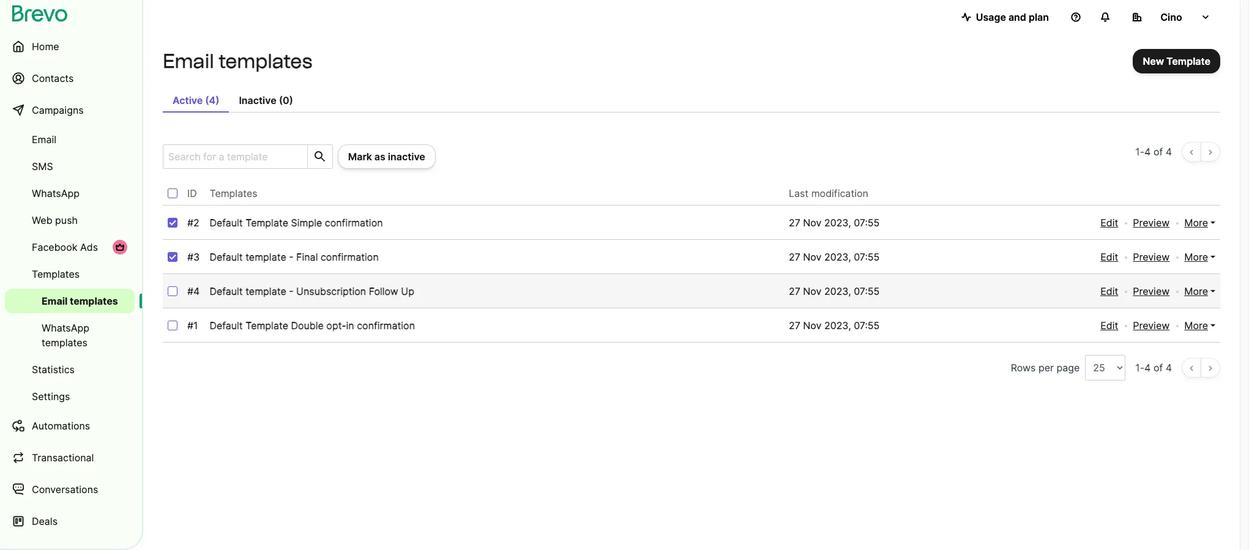 Task type: describe. For each thing, give the bounding box(es) containing it.
nov for confirmation
[[803, 251, 822, 263]]

# 1
[[187, 320, 198, 332]]

( for 0
[[279, 94, 283, 107]]

automations
[[32, 420, 90, 432]]

# for 2
[[187, 217, 194, 229]]

2023, for confirmation
[[825, 251, 851, 263]]

push
[[55, 214, 78, 227]]

default template - unsubscription follow up
[[210, 285, 414, 298]]

Campaign name search field
[[163, 145, 302, 168]]

( for 4
[[205, 94, 209, 107]]

campaigns link
[[5, 96, 135, 125]]

whatsapp link
[[5, 181, 135, 206]]

# 3
[[187, 251, 200, 263]]

templates link
[[5, 262, 135, 287]]

usage and plan button
[[952, 5, 1059, 29]]

edit for confirmation
[[1101, 251, 1119, 263]]

# 4
[[187, 285, 200, 298]]

more button for confirmation
[[1185, 250, 1216, 264]]

simple
[[291, 217, 322, 229]]

email inside email link
[[32, 133, 56, 146]]

edit link for confirmation
[[1101, 250, 1119, 264]]

1 more button from the top
[[1185, 215, 1216, 230]]

nov for follow
[[803, 285, 822, 298]]

template for new template
[[1167, 55, 1211, 67]]

1 vertical spatial email templates
[[42, 295, 118, 307]]

email templates link
[[5, 289, 135, 313]]

preview for confirmation
[[1133, 251, 1170, 263]]

# for 1
[[187, 320, 194, 332]]

transactional
[[32, 452, 94, 464]]

default template - unsubscription follow up link
[[210, 285, 414, 298]]

home link
[[5, 32, 135, 61]]

default template double opt-in confirmation
[[210, 320, 415, 332]]

email inside email templates link
[[42, 295, 68, 307]]

1 edit from the top
[[1101, 217, 1119, 229]]

last
[[789, 187, 809, 200]]

rows
[[1011, 362, 1036, 374]]

default for default template - unsubscription follow up
[[210, 285, 243, 298]]

2 1 - 4 of 4 from the top
[[1136, 362, 1172, 374]]

1 preview link from the top
[[1133, 215, 1170, 230]]

transactional link
[[5, 443, 135, 473]]

default template simple confirmation link
[[210, 217, 383, 229]]

) for inactive ( 0 )
[[289, 94, 293, 107]]

and
[[1009, 11, 1027, 23]]

edit link for in
[[1101, 318, 1119, 333]]

# for 3
[[187, 251, 194, 263]]

0 vertical spatial confirmation
[[325, 217, 383, 229]]

27 for confirmation
[[789, 251, 801, 263]]

campaigns
[[32, 104, 84, 116]]

3
[[194, 251, 200, 263]]

07:55 for confirmation
[[854, 251, 880, 263]]

27 nov 2023, 07:55 for follow
[[789, 285, 880, 298]]

settings
[[32, 391, 70, 403]]

templates inside "link"
[[32, 268, 80, 280]]

1 vertical spatial 1
[[194, 320, 198, 332]]

unsubscription
[[296, 285, 366, 298]]

follow
[[369, 285, 398, 298]]

last modification
[[789, 187, 869, 200]]

cino button
[[1123, 5, 1221, 29]]

default for default template double opt-in confirmation
[[210, 320, 243, 332]]

facebook
[[32, 241, 77, 253]]

usage
[[976, 11, 1006, 23]]

1 vertical spatial templates
[[70, 295, 118, 307]]

more button for follow
[[1185, 284, 1216, 299]]

mark as inactive
[[348, 151, 425, 163]]

1 preview from the top
[[1133, 217, 1170, 229]]

left___rvooi image
[[115, 242, 125, 252]]

27 for in
[[789, 320, 801, 332]]

1 nov from the top
[[803, 217, 822, 229]]

more for follow
[[1185, 285, 1208, 298]]

nov for in
[[803, 320, 822, 332]]

id
[[187, 187, 197, 200]]

mark as inactive button
[[338, 144, 436, 169]]

1 27 from the top
[[789, 217, 801, 229]]

27 nov 2023, 07:55 for confirmation
[[789, 251, 880, 263]]

0 vertical spatial email
[[163, 50, 214, 73]]

edit for in
[[1101, 320, 1119, 332]]

0 vertical spatial templates
[[218, 50, 313, 73]]

template for default template simple confirmation
[[246, 217, 288, 229]]

inactive
[[388, 151, 425, 163]]

# 2
[[187, 217, 199, 229]]

web push
[[32, 214, 78, 227]]

inactive
[[239, 94, 277, 107]]

email link
[[5, 127, 135, 152]]

1 07:55 from the top
[[854, 217, 880, 229]]

new template button
[[1133, 49, 1221, 73]]

whatsapp templates link
[[5, 316, 135, 355]]

edit link for follow
[[1101, 284, 1119, 299]]



Task type: vqa. For each thing, say whether or not it's contained in the screenshot.
"first" related to your
no



Task type: locate. For each thing, give the bounding box(es) containing it.
whatsapp inside "link"
[[42, 322, 89, 334]]

4 edit link from the top
[[1101, 318, 1119, 333]]

edit for follow
[[1101, 285, 1119, 298]]

template
[[246, 251, 286, 263], [246, 285, 286, 298]]

rows per page
[[1011, 362, 1080, 374]]

contacts
[[32, 72, 74, 84]]

3 preview link from the top
[[1133, 284, 1170, 299]]

templates up inactive ( 0 )
[[218, 50, 313, 73]]

more button
[[1185, 215, 1216, 230], [1185, 250, 1216, 264], [1185, 284, 1216, 299], [1185, 318, 1216, 333]]

# down the id
[[187, 217, 194, 229]]

preview link for in
[[1133, 318, 1170, 333]]

1 of from the top
[[1154, 146, 1163, 158]]

confirmation down follow
[[357, 320, 415, 332]]

active ( 4 )
[[173, 94, 219, 107]]

1 horizontal spatial email templates
[[163, 50, 313, 73]]

email up active
[[163, 50, 214, 73]]

4 preview from the top
[[1133, 320, 1170, 332]]

0 vertical spatial 1 - 4 of 4
[[1136, 146, 1172, 158]]

2 vertical spatial template
[[246, 320, 288, 332]]

template left final
[[246, 251, 286, 263]]

nov
[[803, 217, 822, 229], [803, 251, 822, 263], [803, 285, 822, 298], [803, 320, 822, 332]]

default template double opt-in confirmation link
[[210, 320, 415, 332]]

template left "simple"
[[246, 217, 288, 229]]

in
[[346, 320, 354, 332]]

statistics link
[[5, 358, 135, 382]]

final
[[296, 251, 318, 263]]

deals
[[32, 515, 58, 528]]

2 ( from the left
[[279, 94, 283, 107]]

2 ) from the left
[[289, 94, 293, 107]]

1 vertical spatial whatsapp
[[42, 322, 89, 334]]

1 horizontal spatial )
[[289, 94, 293, 107]]

1 default from the top
[[210, 217, 243, 229]]

double
[[291, 320, 324, 332]]

1 horizontal spatial (
[[279, 94, 283, 107]]

ads
[[80, 241, 98, 253]]

whatsapp for whatsapp
[[32, 187, 80, 200]]

0 vertical spatial 1
[[1136, 146, 1140, 158]]

web
[[32, 214, 52, 227]]

1
[[1136, 146, 1140, 158], [194, 320, 198, 332], [1136, 362, 1140, 374]]

up
[[401, 285, 414, 298]]

template inside 'button'
[[1167, 55, 1211, 67]]

preview for in
[[1133, 320, 1170, 332]]

confirmation right "simple"
[[325, 217, 383, 229]]

0 horizontal spatial email templates
[[42, 295, 118, 307]]

email
[[163, 50, 214, 73], [32, 133, 56, 146], [42, 295, 68, 307]]

whatsapp down email templates link
[[42, 322, 89, 334]]

3 default from the top
[[210, 285, 243, 298]]

3 07:55 from the top
[[854, 285, 880, 298]]

2 preview from the top
[[1133, 251, 1170, 263]]

3 more button from the top
[[1185, 284, 1216, 299]]

statistics
[[32, 364, 75, 376]]

4 2023, from the top
[[825, 320, 851, 332]]

template for unsubscription
[[246, 285, 286, 298]]

default right # 1
[[210, 320, 243, 332]]

# down # 4
[[187, 320, 194, 332]]

contacts link
[[5, 64, 135, 93]]

1 # from the top
[[187, 217, 194, 229]]

as
[[375, 151, 386, 163]]

2 vertical spatial 1
[[1136, 362, 1140, 374]]

2023, for follow
[[825, 285, 851, 298]]

templates
[[210, 187, 257, 200], [32, 268, 80, 280]]

whatsapp templates
[[42, 322, 89, 349]]

preview link for confirmation
[[1133, 250, 1170, 264]]

1 1 - 4 of 4 from the top
[[1136, 146, 1172, 158]]

2 nov from the top
[[803, 251, 822, 263]]

more button for in
[[1185, 318, 1216, 333]]

2 of from the top
[[1154, 362, 1163, 374]]

3 27 nov 2023, 07:55 from the top
[[789, 285, 880, 298]]

2023, for in
[[825, 320, 851, 332]]

2 # from the top
[[187, 251, 194, 263]]

27 nov 2023, 07:55 for in
[[789, 320, 880, 332]]

3 # from the top
[[187, 285, 194, 298]]

deals link
[[5, 507, 135, 536]]

2 more from the top
[[1185, 251, 1208, 263]]

1 template from the top
[[246, 251, 286, 263]]

confirmation up unsubscription
[[321, 251, 379, 263]]

1 27 nov 2023, 07:55 from the top
[[789, 217, 880, 229]]

1 ) from the left
[[216, 94, 219, 107]]

email up sms
[[32, 133, 56, 146]]

2 preview link from the top
[[1133, 250, 1170, 264]]

email templates up 'inactive'
[[163, 50, 313, 73]]

templates
[[218, 50, 313, 73], [70, 295, 118, 307], [42, 337, 88, 349]]

email templates down templates "link"
[[42, 295, 118, 307]]

27 nov 2023, 07:55
[[789, 217, 880, 229], [789, 251, 880, 263], [789, 285, 880, 298], [789, 320, 880, 332]]

#
[[187, 217, 194, 229], [187, 251, 194, 263], [187, 285, 194, 298], [187, 320, 194, 332]]

2 vertical spatial templates
[[42, 337, 88, 349]]

facebook ads link
[[5, 235, 135, 260]]

inactive ( 0 )
[[239, 94, 293, 107]]

( right active
[[205, 94, 209, 107]]

4 more button from the top
[[1185, 318, 1216, 333]]

active
[[173, 94, 203, 107]]

1 2023, from the top
[[825, 217, 851, 229]]

template right new
[[1167, 55, 1211, 67]]

1 edit link from the top
[[1101, 215, 1119, 230]]

4 27 from the top
[[789, 320, 801, 332]]

# for 4
[[187, 285, 194, 298]]

3 nov from the top
[[803, 285, 822, 298]]

0 horizontal spatial )
[[216, 94, 219, 107]]

3 edit from the top
[[1101, 285, 1119, 298]]

0 vertical spatial templates
[[210, 187, 257, 200]]

default right # 4
[[210, 285, 243, 298]]

settings link
[[5, 384, 135, 409]]

2 template from the top
[[246, 285, 286, 298]]

mark
[[348, 151, 372, 163]]

preview link
[[1133, 215, 1170, 230], [1133, 250, 1170, 264], [1133, 284, 1170, 299], [1133, 318, 1170, 333]]

preview link for follow
[[1133, 284, 1170, 299]]

default
[[210, 217, 243, 229], [210, 251, 243, 263], [210, 285, 243, 298], [210, 320, 243, 332]]

3 edit link from the top
[[1101, 284, 1119, 299]]

whatsapp for whatsapp templates
[[42, 322, 89, 334]]

0 vertical spatial of
[[1154, 146, 1163, 158]]

default right 3
[[210, 251, 243, 263]]

opt-
[[327, 320, 346, 332]]

home
[[32, 40, 59, 53]]

2 edit link from the top
[[1101, 250, 1119, 264]]

sms
[[32, 160, 53, 173]]

0 vertical spatial template
[[246, 251, 286, 263]]

4 # from the top
[[187, 320, 194, 332]]

)
[[216, 94, 219, 107], [289, 94, 293, 107]]

preview
[[1133, 217, 1170, 229], [1133, 251, 1170, 263], [1133, 285, 1170, 298], [1133, 320, 1170, 332]]

templates up the statistics link
[[42, 337, 88, 349]]

conversations link
[[5, 475, 135, 504]]

plan
[[1029, 11, 1049, 23]]

modification
[[812, 187, 869, 200]]

1 vertical spatial templates
[[32, 268, 80, 280]]

0
[[283, 94, 289, 107]]

4
[[209, 94, 216, 107], [1145, 146, 1151, 158], [1166, 146, 1172, 158], [194, 285, 200, 298], [1145, 362, 1151, 374], [1166, 362, 1172, 374]]

27
[[789, 217, 801, 229], [789, 251, 801, 263], [789, 285, 801, 298], [789, 320, 801, 332]]

4 07:55 from the top
[[854, 320, 880, 332]]

templates down facebook
[[32, 268, 80, 280]]

page
[[1057, 362, 1080, 374]]

template for default template double opt-in confirmation
[[246, 320, 288, 332]]

default right 2
[[210, 217, 243, 229]]

1 vertical spatial template
[[246, 285, 286, 298]]

-
[[1140, 146, 1145, 158], [289, 251, 294, 263], [289, 285, 294, 298], [1140, 362, 1145, 374]]

usage and plan
[[976, 11, 1049, 23]]

whatsapp up "web push"
[[32, 187, 80, 200]]

3 more from the top
[[1185, 285, 1208, 298]]

whatsapp
[[32, 187, 80, 200], [42, 322, 89, 334]]

default for default template simple confirmation
[[210, 217, 243, 229]]

default template - final confirmation link
[[210, 251, 379, 263]]

web push link
[[5, 208, 135, 233]]

sms link
[[5, 154, 135, 179]]

) right active
[[216, 94, 219, 107]]

3 2023, from the top
[[825, 285, 851, 298]]

2 27 from the top
[[789, 251, 801, 263]]

facebook ads
[[32, 241, 98, 253]]

cino
[[1161, 11, 1183, 23]]

1 vertical spatial template
[[246, 217, 288, 229]]

4 default from the top
[[210, 320, 243, 332]]

default template - final confirmation
[[210, 251, 379, 263]]

default template simple confirmation
[[210, 217, 383, 229]]

1 more from the top
[[1185, 217, 1208, 229]]

template
[[1167, 55, 1211, 67], [246, 217, 288, 229], [246, 320, 288, 332]]

1 vertical spatial of
[[1154, 362, 1163, 374]]

per
[[1039, 362, 1054, 374]]

confirmation
[[325, 217, 383, 229], [321, 251, 379, 263], [357, 320, 415, 332]]

# up # 1
[[187, 285, 194, 298]]

1 vertical spatial 1 - 4 of 4
[[1136, 362, 1172, 374]]

new template
[[1143, 55, 1211, 67]]

0 vertical spatial template
[[1167, 55, 1211, 67]]

2 vertical spatial email
[[42, 295, 68, 307]]

0 vertical spatial email templates
[[163, 50, 313, 73]]

more for in
[[1185, 320, 1208, 332]]

07:55 for in
[[854, 320, 880, 332]]

) right 'inactive'
[[289, 94, 293, 107]]

4 nov from the top
[[803, 320, 822, 332]]

preview for follow
[[1133, 285, 1170, 298]]

) for active ( 4 )
[[216, 94, 219, 107]]

templates down campaign name search field
[[210, 187, 257, 200]]

email down templates "link"
[[42, 295, 68, 307]]

templates inside whatsapp templates
[[42, 337, 88, 349]]

(
[[205, 94, 209, 107], [279, 94, 283, 107]]

1 horizontal spatial templates
[[210, 187, 257, 200]]

3 27 from the top
[[789, 285, 801, 298]]

edit link
[[1101, 215, 1119, 230], [1101, 250, 1119, 264], [1101, 284, 1119, 299], [1101, 318, 1119, 333]]

template for final
[[246, 251, 286, 263]]

# down # 2
[[187, 251, 194, 263]]

2 27 nov 2023, 07:55 from the top
[[789, 251, 880, 263]]

2 edit from the top
[[1101, 251, 1119, 263]]

4 edit from the top
[[1101, 320, 1119, 332]]

0 horizontal spatial templates
[[32, 268, 80, 280]]

2 07:55 from the top
[[854, 251, 880, 263]]

more for confirmation
[[1185, 251, 1208, 263]]

new
[[1143, 55, 1164, 67]]

template down default template - final confirmation link
[[246, 285, 286, 298]]

templates down templates "link"
[[70, 295, 118, 307]]

template left double
[[246, 320, 288, 332]]

4 more from the top
[[1185, 320, 1208, 332]]

1 - 4 of 4
[[1136, 146, 1172, 158], [1136, 362, 1172, 374]]

0 vertical spatial whatsapp
[[32, 187, 80, 200]]

2 vertical spatial confirmation
[[357, 320, 415, 332]]

default for default template - final confirmation
[[210, 251, 243, 263]]

1 vertical spatial email
[[32, 133, 56, 146]]

1 ( from the left
[[205, 94, 209, 107]]

4 27 nov 2023, 07:55 from the top
[[789, 320, 880, 332]]

2
[[194, 217, 199, 229]]

2 more button from the top
[[1185, 250, 1216, 264]]

( right 'inactive'
[[279, 94, 283, 107]]

email templates
[[163, 50, 313, 73], [42, 295, 118, 307]]

1 vertical spatial confirmation
[[321, 251, 379, 263]]

2 default from the top
[[210, 251, 243, 263]]

0 horizontal spatial (
[[205, 94, 209, 107]]

2 2023, from the top
[[825, 251, 851, 263]]

conversations
[[32, 484, 98, 496]]

07:55 for follow
[[854, 285, 880, 298]]

automations link
[[5, 411, 135, 441]]

27 for follow
[[789, 285, 801, 298]]

edit
[[1101, 217, 1119, 229], [1101, 251, 1119, 263], [1101, 285, 1119, 298], [1101, 320, 1119, 332]]

4 preview link from the top
[[1133, 318, 1170, 333]]

3 preview from the top
[[1133, 285, 1170, 298]]



